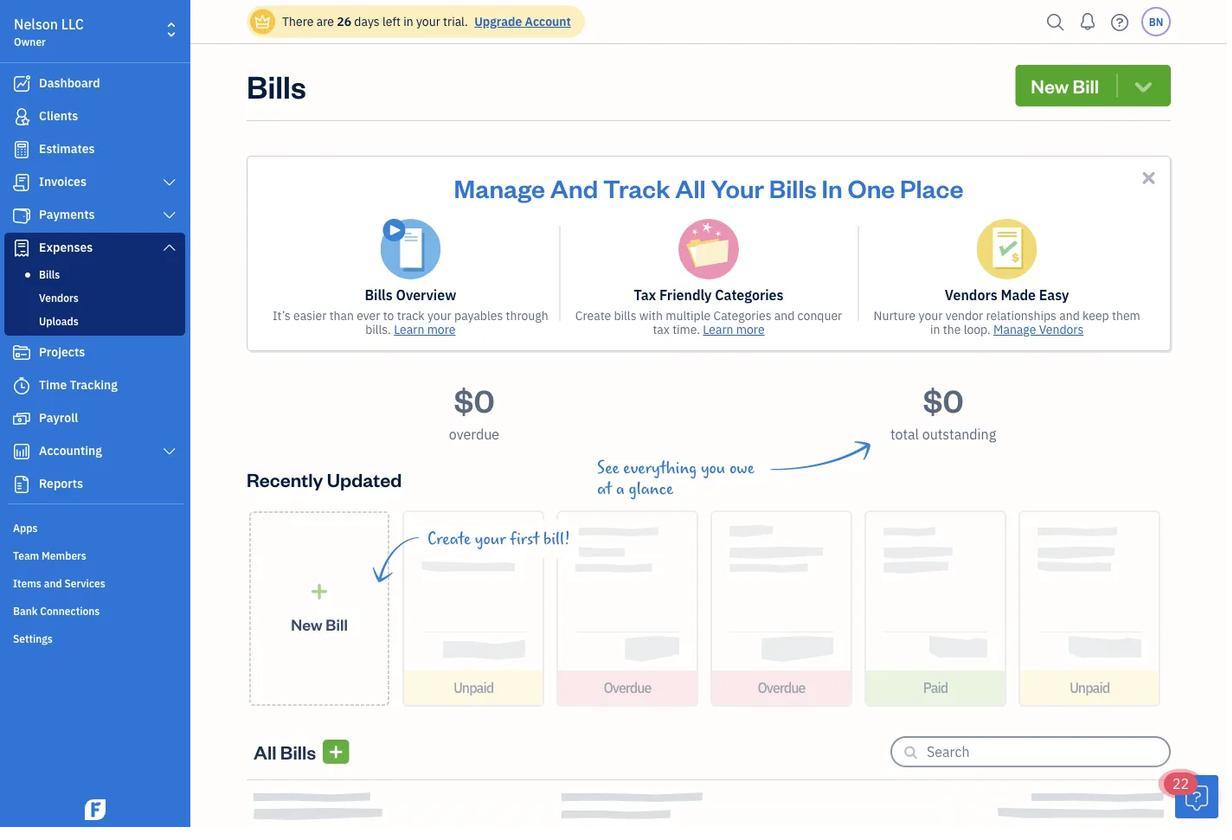 Task type: vqa. For each thing, say whether or not it's contained in the screenshot.
the 'Team' within the View Deleted Team Members link
no



Task type: describe. For each thing, give the bounding box(es) containing it.
ever
[[357, 308, 380, 324]]

made
[[1001, 286, 1036, 304]]

vendors for vendors made easy
[[945, 286, 998, 304]]

llc
[[61, 15, 84, 33]]

bills link
[[8, 264, 182, 285]]

report image
[[11, 476, 32, 493]]

reports
[[39, 476, 83, 492]]

apps link
[[4, 514, 185, 540]]

bn button
[[1142, 7, 1171, 36]]

outstanding
[[922, 425, 996, 444]]

your left first
[[475, 530, 506, 549]]

vendor
[[946, 308, 983, 324]]

everything
[[623, 459, 697, 478]]

invoice image
[[11, 174, 32, 191]]

bn
[[1149, 15, 1164, 29]]

money image
[[11, 410, 32, 428]]

more for bills overview
[[427, 322, 456, 338]]

Search text field
[[927, 738, 1169, 766]]

$0 total outstanding
[[891, 379, 996, 444]]

team
[[13, 549, 39, 563]]

vendors made easy
[[945, 286, 1069, 304]]

invoices link
[[4, 167, 185, 198]]

payables
[[454, 308, 503, 324]]

manage for manage and track all your bills in one place
[[454, 171, 545, 204]]

items
[[13, 576, 41, 590]]

with
[[639, 308, 663, 324]]

settings link
[[4, 625, 185, 651]]

owner
[[14, 35, 46, 48]]

there are 26 days left in your trial. upgrade account
[[282, 13, 571, 29]]

accounting link
[[4, 436, 185, 467]]

recently updated
[[247, 467, 402, 492]]

overview
[[396, 286, 456, 304]]

bills overview
[[365, 286, 456, 304]]

clients
[[39, 108, 78, 124]]

new bill inside button
[[1031, 73, 1099, 98]]

new bill button
[[1016, 65, 1171, 106]]

bills inside main element
[[39, 267, 60, 281]]

new inside button
[[1031, 73, 1069, 98]]

through
[[506, 308, 548, 324]]

dashboard
[[39, 75, 100, 91]]

create for create bills with multiple categories and conquer tax time.
[[575, 308, 611, 324]]

to
[[383, 308, 394, 324]]

trial.
[[443, 13, 468, 29]]

projects
[[39, 344, 85, 360]]

bills down crown image
[[247, 65, 306, 106]]

vendors for vendors
[[39, 291, 78, 305]]

0 horizontal spatial overdue
[[449, 425, 500, 444]]

1 vertical spatial new
[[291, 614, 323, 635]]

26
[[337, 13, 351, 29]]

upgrade
[[474, 13, 522, 29]]

main element
[[0, 0, 234, 827]]

a
[[616, 480, 625, 499]]

manage and track all your bills in one place
[[454, 171, 964, 204]]

glance
[[629, 480, 673, 499]]

$0 for $0 overdue
[[454, 379, 495, 420]]

tracking
[[70, 377, 118, 393]]

new bill link
[[249, 512, 390, 706]]

vendors made easy image
[[977, 219, 1038, 280]]

learn more for friendly
[[703, 322, 765, 338]]

search
[[1037, 58, 1075, 74]]

time
[[39, 377, 67, 393]]

freshbooks image
[[81, 800, 109, 821]]

2 horizontal spatial vendors
[[1039, 322, 1084, 338]]

items and services
[[13, 576, 105, 590]]

tax friendly categories image
[[679, 219, 739, 280]]

your
[[711, 171, 764, 204]]

bills up to
[[365, 286, 393, 304]]

reports link
[[4, 469, 185, 500]]

loop.
[[964, 322, 991, 338]]

learn more for overview
[[394, 322, 456, 338]]

1 horizontal spatial overdue
[[604, 679, 651, 697]]

paid
[[923, 679, 948, 697]]

bills left add a new bill icon
[[280, 740, 316, 764]]

services
[[64, 576, 105, 590]]

search image
[[1042, 9, 1070, 35]]

in
[[822, 171, 843, 204]]

in inside nurture your vendor relationships and keep them in the loop.
[[930, 322, 940, 338]]

first
[[510, 530, 540, 549]]

bank connections
[[13, 604, 100, 618]]

22 button
[[1164, 773, 1219, 819]]

payments link
[[4, 200, 185, 231]]

team members
[[13, 549, 86, 563]]

and inside nurture your vendor relationships and keep them in the loop.
[[1060, 308, 1080, 324]]

bank connections link
[[4, 597, 185, 623]]

it's easier than ever to track your payables through bills.
[[273, 308, 548, 338]]

your left trial.
[[416, 13, 440, 29]]

uploads link
[[8, 311, 182, 332]]

notifications image
[[1074, 4, 1102, 39]]

days
[[354, 13, 380, 29]]

bills
[[614, 308, 637, 324]]

chevron large down image for payments
[[162, 209, 177, 222]]

0 horizontal spatial all
[[254, 740, 277, 764]]

easy
[[1039, 286, 1069, 304]]

all bills
[[254, 740, 316, 764]]

time tracking
[[39, 377, 118, 393]]

bills overview image
[[380, 219, 441, 280]]

and inside "link"
[[44, 576, 62, 590]]

timer image
[[11, 377, 32, 395]]

learn for friendly
[[703, 322, 734, 338]]

more for tax friendly categories
[[736, 322, 765, 338]]

settings
[[13, 632, 53, 646]]

1 unpaid from the left
[[453, 679, 493, 697]]

and inside create bills with multiple categories and conquer tax time.
[[774, 308, 795, 324]]

relationships
[[986, 308, 1057, 324]]

2 horizontal spatial overdue
[[758, 679, 805, 697]]

clients link
[[4, 101, 185, 132]]

nurture
[[874, 308, 916, 324]]

0 horizontal spatial bill
[[326, 614, 348, 635]]



Task type: locate. For each thing, give the bounding box(es) containing it.
nelson llc owner
[[14, 15, 84, 48]]

1 learn from the left
[[394, 322, 424, 338]]

0 vertical spatial create
[[575, 308, 611, 324]]

and
[[774, 308, 795, 324], [1060, 308, 1080, 324], [44, 576, 62, 590]]

1 vertical spatial manage
[[994, 322, 1036, 338]]

payment image
[[11, 207, 32, 224]]

new down plus image
[[291, 614, 323, 635]]

bill!
[[544, 530, 570, 549]]

$0 inside $0 overdue
[[454, 379, 495, 420]]

left
[[383, 13, 401, 29]]

expenses
[[39, 239, 93, 255]]

1 horizontal spatial unpaid
[[1070, 679, 1110, 697]]

easier
[[293, 308, 327, 324]]

conquer
[[798, 308, 842, 324]]

chevron large down image for expenses
[[162, 241, 177, 254]]

bill down plus image
[[326, 614, 348, 635]]

1 $0 from the left
[[454, 379, 495, 420]]

crown image
[[254, 13, 272, 31]]

create inside create bills with multiple categories and conquer tax time.
[[575, 308, 611, 324]]

2 learn more from the left
[[703, 322, 765, 338]]

estimates link
[[4, 134, 185, 165]]

manage
[[454, 171, 545, 204], [994, 322, 1036, 338]]

0 horizontal spatial vendors
[[39, 291, 78, 305]]

bills
[[247, 65, 306, 106], [769, 171, 817, 204], [39, 267, 60, 281], [365, 286, 393, 304], [280, 740, 316, 764]]

track
[[603, 171, 670, 204]]

chart image
[[11, 443, 32, 460]]

1 horizontal spatial $0
[[923, 379, 964, 420]]

bills left in
[[769, 171, 817, 204]]

at
[[597, 480, 612, 499]]

categories up create bills with multiple categories and conquer tax time.
[[715, 286, 784, 304]]

items and services link
[[4, 570, 185, 596]]

one
[[848, 171, 895, 204]]

dashboard image
[[11, 75, 32, 93]]

resource center badge image
[[1175, 776, 1219, 819]]

1 horizontal spatial vendors
[[945, 286, 998, 304]]

1 vertical spatial bill
[[326, 614, 348, 635]]

1 horizontal spatial new bill
[[1031, 73, 1099, 98]]

bank
[[13, 604, 38, 618]]

dashboard link
[[4, 68, 185, 100]]

tax
[[634, 286, 656, 304]]

categories down tax friendly categories
[[714, 308, 772, 324]]

0 vertical spatial categories
[[715, 286, 784, 304]]

learn right time.
[[703, 322, 734, 338]]

0 horizontal spatial new bill
[[291, 614, 348, 635]]

0 horizontal spatial and
[[44, 576, 62, 590]]

2 learn from the left
[[703, 322, 734, 338]]

4 chevron large down image from the top
[[162, 445, 177, 459]]

$0 down payables
[[454, 379, 495, 420]]

chevron large down image
[[162, 176, 177, 190], [162, 209, 177, 222], [162, 241, 177, 254], [162, 445, 177, 459]]

create
[[575, 308, 611, 324], [428, 530, 471, 549]]

1 horizontal spatial create
[[575, 308, 611, 324]]

account
[[525, 13, 571, 29]]

1 more from the left
[[427, 322, 456, 338]]

in
[[403, 13, 413, 29], [930, 322, 940, 338]]

0 vertical spatial bill
[[1073, 73, 1099, 98]]

0 horizontal spatial new
[[291, 614, 323, 635]]

payroll
[[39, 410, 78, 426]]

chevron large down image up bills link
[[162, 241, 177, 254]]

uploads
[[39, 314, 78, 328]]

0 horizontal spatial in
[[403, 13, 413, 29]]

0 horizontal spatial more
[[427, 322, 456, 338]]

new
[[1031, 73, 1069, 98], [291, 614, 323, 635]]

your inside nurture your vendor relationships and keep them in the loop.
[[919, 308, 943, 324]]

vendors link
[[8, 287, 182, 308]]

1 horizontal spatial manage
[[994, 322, 1036, 338]]

recently
[[247, 467, 323, 492]]

manage vendors
[[994, 322, 1084, 338]]

0 horizontal spatial create
[[428, 530, 471, 549]]

3 chevron large down image from the top
[[162, 241, 177, 254]]

chevron large down image up payments link
[[162, 176, 177, 190]]

your
[[416, 13, 440, 29], [428, 308, 452, 324], [919, 308, 943, 324], [475, 530, 506, 549]]

learn for overview
[[394, 322, 424, 338]]

track
[[397, 308, 425, 324]]

total
[[891, 425, 919, 444]]

new bill down search icon
[[1031, 73, 1099, 98]]

payments
[[39, 206, 95, 222]]

go to help image
[[1106, 9, 1134, 35]]

0 horizontal spatial manage
[[454, 171, 545, 204]]

1 vertical spatial all
[[254, 740, 277, 764]]

you
[[701, 459, 726, 478]]

and
[[550, 171, 598, 204]]

learn more down overview
[[394, 322, 456, 338]]

and left conquer at the right top of page
[[774, 308, 795, 324]]

keep
[[1083, 308, 1109, 324]]

2 $0 from the left
[[923, 379, 964, 420]]

create for create your first bill!
[[428, 530, 471, 549]]

new bill
[[1031, 73, 1099, 98], [291, 614, 348, 635]]

your inside it's easier than ever to track your payables through bills.
[[428, 308, 452, 324]]

create bills with multiple categories and conquer tax time.
[[575, 308, 842, 338]]

0 horizontal spatial learn more
[[394, 322, 456, 338]]

close image
[[1139, 168, 1159, 188]]

0 vertical spatial all
[[675, 171, 706, 204]]

time tracking link
[[4, 370, 185, 402]]

1 chevron large down image from the top
[[162, 176, 177, 190]]

them
[[1112, 308, 1141, 324]]

upgrade account link
[[471, 13, 571, 29]]

projects link
[[4, 338, 185, 369]]

project image
[[11, 344, 32, 362]]

1 horizontal spatial new
[[1031, 73, 1069, 98]]

add a new bill image
[[328, 742, 344, 763]]

see
[[597, 459, 619, 478]]

vendors inside vendors link
[[39, 291, 78, 305]]

new bill down plus image
[[291, 614, 348, 635]]

vendors up uploads
[[39, 291, 78, 305]]

in right left
[[403, 13, 413, 29]]

updated
[[327, 467, 402, 492]]

create left bills
[[575, 308, 611, 324]]

chevron large down image up expenses link
[[162, 209, 177, 222]]

new down search icon
[[1031, 73, 1069, 98]]

1 vertical spatial in
[[930, 322, 940, 338]]

team members link
[[4, 542, 185, 568]]

unpaid
[[453, 679, 493, 697], [1070, 679, 1110, 697]]

it's
[[273, 308, 291, 324]]

2 more from the left
[[736, 322, 765, 338]]

1 learn more from the left
[[394, 322, 456, 338]]

tax friendly categories
[[634, 286, 784, 304]]

1 horizontal spatial more
[[736, 322, 765, 338]]

0 horizontal spatial learn
[[394, 322, 424, 338]]

bills down expenses
[[39, 267, 60, 281]]

bills.
[[365, 322, 391, 338]]

vendors up "vendor"
[[945, 286, 998, 304]]

$0 inside '$0 total outstanding'
[[923, 379, 964, 420]]

1 vertical spatial create
[[428, 530, 471, 549]]

0 vertical spatial new
[[1031, 73, 1069, 98]]

expense image
[[11, 240, 32, 257]]

time.
[[673, 322, 700, 338]]

all left your
[[675, 171, 706, 204]]

1 horizontal spatial all
[[675, 171, 706, 204]]

learn more
[[394, 322, 456, 338], [703, 322, 765, 338]]

0 horizontal spatial $0
[[454, 379, 495, 420]]

$0 up outstanding
[[923, 379, 964, 420]]

more right track
[[427, 322, 456, 338]]

chevron large down image inside accounting link
[[162, 445, 177, 459]]

categories inside create bills with multiple categories and conquer tax time.
[[714, 308, 772, 324]]

are
[[317, 13, 334, 29]]

chevron large down image inside payments link
[[162, 209, 177, 222]]

1 horizontal spatial bill
[[1073, 73, 1099, 98]]

nelson
[[14, 15, 58, 33]]

connections
[[40, 604, 100, 618]]

learn more down tax friendly categories
[[703, 322, 765, 338]]

vendors down the easy on the right
[[1039, 322, 1084, 338]]

and down the easy on the right
[[1060, 308, 1080, 324]]

bill left chevrondown icon
[[1073, 73, 1099, 98]]

chevron large down image for accounting
[[162, 445, 177, 459]]

chevrondown image
[[1132, 74, 1156, 98]]

your down overview
[[428, 308, 452, 324]]

your left the
[[919, 308, 943, 324]]

chevron large down image down payroll link
[[162, 445, 177, 459]]

0 horizontal spatial unpaid
[[453, 679, 493, 697]]

new bill button
[[1016, 65, 1171, 106]]

2 horizontal spatial and
[[1060, 308, 1080, 324]]

expenses link
[[4, 233, 185, 264]]

bill inside button
[[1073, 73, 1099, 98]]

1 vertical spatial new bill
[[291, 614, 348, 635]]

1 horizontal spatial learn more
[[703, 322, 765, 338]]

chevron large down image inside expenses link
[[162, 241, 177, 254]]

there
[[282, 13, 314, 29]]

learn right bills. on the top of the page
[[394, 322, 424, 338]]

all
[[675, 171, 706, 204], [254, 740, 277, 764]]

$0 for $0 total outstanding
[[923, 379, 964, 420]]

$0 overdue
[[449, 379, 500, 444]]

place
[[900, 171, 964, 204]]

2 chevron large down image from the top
[[162, 209, 177, 222]]

estimate image
[[11, 141, 32, 158]]

accounting
[[39, 443, 102, 459]]

chevron large down image for invoices
[[162, 176, 177, 190]]

manage for manage vendors
[[994, 322, 1036, 338]]

22
[[1173, 775, 1189, 793]]

manage down made
[[994, 322, 1036, 338]]

in left the
[[930, 322, 940, 338]]

more down tax friendly categories
[[736, 322, 765, 338]]

payroll link
[[4, 403, 185, 435]]

nurture your vendor relationships and keep them in the loop.
[[874, 308, 1141, 338]]

friendly
[[660, 286, 712, 304]]

1 vertical spatial categories
[[714, 308, 772, 324]]

members
[[42, 549, 86, 563]]

0 vertical spatial manage
[[454, 171, 545, 204]]

and right items
[[44, 576, 62, 590]]

chevron large down image inside invoices link
[[162, 176, 177, 190]]

client image
[[11, 108, 32, 126]]

create your first bill!
[[428, 530, 570, 549]]

0 vertical spatial new bill
[[1031, 73, 1099, 98]]

plus image
[[309, 583, 329, 600]]

1 horizontal spatial and
[[774, 308, 795, 324]]

2 unpaid from the left
[[1070, 679, 1110, 697]]

manage left "and"
[[454, 171, 545, 204]]

1 horizontal spatial in
[[930, 322, 940, 338]]

see everything you owe at a glance
[[597, 459, 755, 499]]

apps
[[13, 521, 38, 535]]

create left first
[[428, 530, 471, 549]]

owe
[[730, 459, 755, 478]]

1 horizontal spatial learn
[[703, 322, 734, 338]]

than
[[329, 308, 354, 324]]

0 vertical spatial in
[[403, 13, 413, 29]]

vendors
[[945, 286, 998, 304], [39, 291, 78, 305], [1039, 322, 1084, 338]]

multiple
[[666, 308, 711, 324]]

all left add a new bill icon
[[254, 740, 277, 764]]

tax
[[653, 322, 670, 338]]

more
[[427, 322, 456, 338], [736, 322, 765, 338]]



